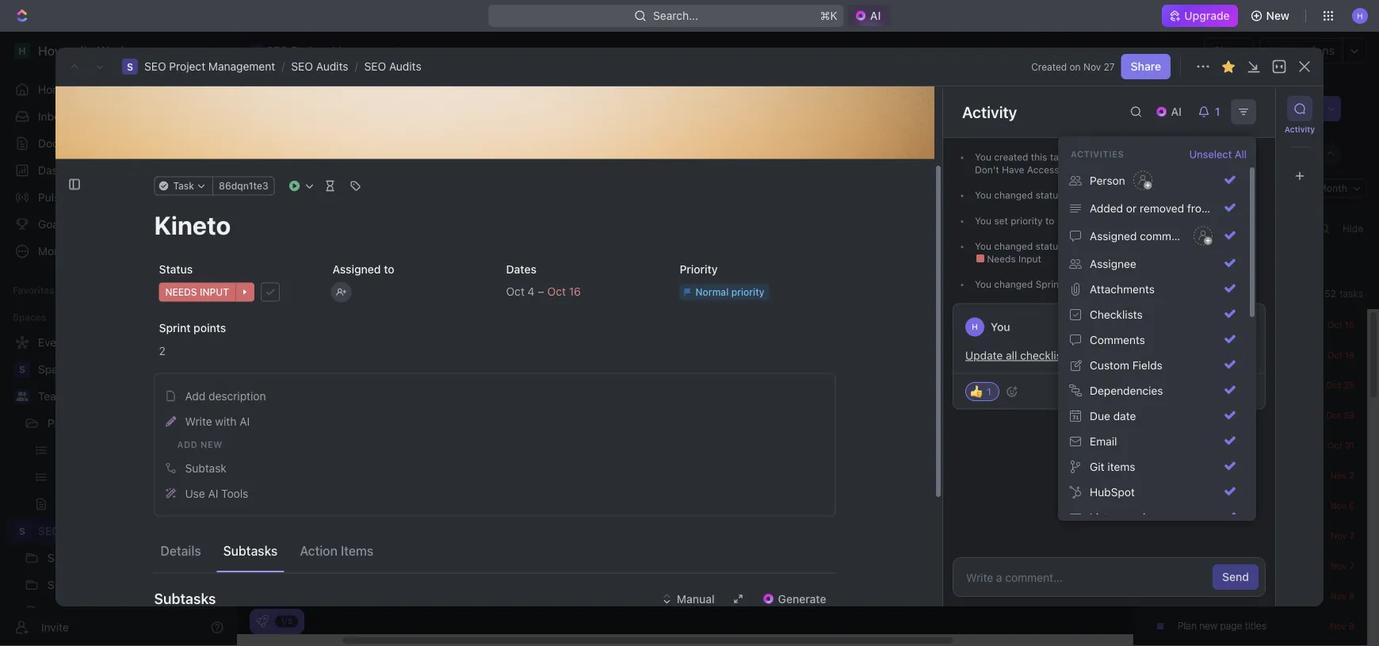 Task type: describe. For each thing, give the bounding box(es) containing it.
0 vertical spatial seo project management, , element
[[251, 44, 263, 57]]

project inside sidebar navigation
[[63, 524, 101, 538]]

s inside the s seo project management
[[254, 46, 260, 55]]

added or removed from list button
[[1065, 196, 1242, 221]]

on
[[1070, 61, 1081, 72]]

nov 7 for keyword map
[[1331, 561, 1355, 571]]

new for add new
[[201, 440, 223, 450]]

comments button
[[1065, 327, 1242, 353]]

customize button
[[1224, 143, 1305, 165]]

new
[[1267, 9, 1290, 22]]

oct for oct 31
[[1328, 440, 1343, 450]]

changed status from for 20 mins
[[992, 189, 1090, 201]]

custom fields button
[[1065, 353, 1242, 378]]

status for 20
[[1036, 189, 1064, 201]]

1 seo audits link from the left
[[291, 60, 348, 73]]

attachments button
[[1065, 277, 1242, 302]]

nov 8 for plan new page titles
[[1330, 621, 1355, 631]]

hubspot button
[[1065, 480, 1242, 505]]

seo project management, , element for bottommost seo project management link
[[14, 523, 30, 539]]

list moved button
[[1065, 505, 1242, 530]]

oct for oct 16
[[1328, 319, 1343, 330]]

add for add new meta descriptions
[[1178, 530, 1196, 541]]

description
[[209, 389, 266, 402]]

this
[[1031, 151, 1048, 163]]

management inside tree
[[103, 524, 172, 538]]

person
[[1090, 174, 1126, 187]]

from left -
[[1096, 279, 1117, 290]]

add task
[[1265, 102, 1313, 115]]

20 mins for created this task by copying
[[1217, 151, 1253, 163]]

s for bottommost seo project management link
[[19, 526, 25, 537]]

favorites
[[13, 285, 55, 296]]

from up the "normal"
[[1066, 189, 1087, 201]]

assignee
[[1090, 257, 1137, 270]]

created on nov 27
[[1032, 61, 1115, 72]]

due date
[[1090, 409, 1136, 423]]

seo project management inside sidebar navigation
[[38, 524, 172, 538]]

you up needs
[[975, 241, 992, 252]]

favorites button
[[6, 281, 61, 300]]

custom fields
[[1090, 359, 1163, 372]]

descriptions
[[1244, 530, 1299, 541]]

reply
[[1225, 386, 1250, 397]]

update
[[966, 349, 1003, 362]]

timeline link
[[576, 143, 623, 165]]

home page
[[1178, 349, 1229, 360]]

git items
[[1090, 460, 1136, 473]]

oct 31
[[1328, 440, 1355, 450]]

8 for labor day
[[1349, 591, 1355, 601]]

add for add task
[[1265, 102, 1286, 115]]

hubspot
[[1090, 486, 1135, 499]]

s for top seo project management link
[[127, 61, 133, 72]]

7 for add new meta descriptions
[[1350, 530, 1355, 541]]

new for plan new page titles
[[1200, 620, 1218, 631]]

action
[[300, 543, 338, 559]]

#32xmwqh
[[1123, 151, 1173, 163]]

new for add new meta descriptions
[[1198, 530, 1217, 541]]

oct 25
[[1327, 380, 1355, 390]]

activity inside task sidebar content section
[[962, 102, 1017, 121]]

status for 15
[[1036, 241, 1064, 252]]

by inside task sidebar content section
[[1072, 151, 1083, 163]]

2 audits from the left
[[389, 60, 422, 73]]

labor
[[1178, 590, 1204, 601]]

nov 2
[[1331, 470, 1355, 480]]

inbox
[[38, 110, 66, 123]]

today button
[[250, 179, 290, 198]]

don't
[[975, 164, 1000, 175]]

you down needs
[[975, 279, 992, 290]]

1 horizontal spatial ai
[[240, 415, 250, 428]]

1 horizontal spatial seo project management
[[275, 95, 537, 121]]

Edit task name text field
[[154, 210, 836, 240]]

31
[[1345, 440, 1355, 450]]

hide
[[1343, 223, 1364, 234]]

added
[[1090, 202, 1123, 215]]

checklists button
[[1065, 302, 1242, 327]]

write with ai button
[[160, 409, 830, 434]]

1 vertical spatial share
[[1131, 60, 1161, 73]]

subtask button
[[160, 455, 830, 481]]

automations
[[1269, 44, 1335, 57]]

send
[[1223, 570, 1249, 584]]

1/5
[[281, 616, 293, 626]]

subtask
[[185, 461, 227, 474]]

sort by
[[1150, 287, 1182, 298]]

created
[[994, 151, 1029, 163]]

due date button
[[1065, 404, 1242, 429]]

1 audits from the left
[[316, 60, 348, 73]]

team space link
[[38, 384, 219, 409]]

dependencies
[[1090, 384, 1163, 397]]

custom
[[1090, 359, 1130, 372]]

list inside list moved 'button'
[[1090, 511, 1108, 524]]

goals
[[38, 218, 67, 231]]

career
[[1178, 379, 1208, 390]]

home for home page
[[1178, 349, 1204, 360]]

7 for keyword map
[[1350, 561, 1355, 571]]

write
[[185, 415, 212, 428]]

nov 7 for add new meta descriptions
[[1331, 530, 1355, 541]]

seo project management, , element for top seo project management link
[[122, 59, 138, 75]]

15
[[1218, 241, 1229, 252]]

open
[[1123, 189, 1150, 201]]

details
[[161, 543, 201, 559]]

subtasks for subtasks dropdown button
[[154, 590, 216, 607]]

checklists
[[1090, 308, 1143, 321]]

sprint points
[[159, 321, 226, 334]]

pulse link
[[6, 185, 222, 210]]

27
[[1104, 61, 1115, 72]]

2 seo audits link from the left
[[364, 60, 422, 73]]

page for career page
[[1210, 379, 1233, 390]]

send button
[[1213, 564, 1259, 590]]

unselect
[[1190, 148, 1232, 160]]

generate button
[[753, 586, 836, 612]]

sidebar navigation
[[0, 32, 237, 646]]

status
[[159, 262, 193, 275]]

pencil image
[[166, 416, 176, 427]]

oct for oct 18
[[1328, 350, 1343, 360]]

2 inside task sidebar content section
[[1138, 279, 1144, 290]]

dates
[[506, 262, 537, 275]]

map
[[1219, 560, 1238, 571]]

comments
[[1140, 229, 1194, 243]]

client
[[1102, 241, 1128, 252]]

access)
[[1027, 164, 1063, 175]]

you down "don't"
[[975, 189, 992, 201]]

nov 6
[[1330, 500, 1355, 511]]

assigned comments
[[1090, 229, 1194, 243]]

use
[[185, 487, 205, 500]]

⌘k
[[821, 9, 838, 22]]

user group image
[[16, 392, 28, 401]]

comments
[[1090, 333, 1146, 346]]

date
[[1114, 409, 1136, 423]]

elevate
[[1178, 409, 1210, 420]]

upgrade link
[[1163, 5, 1238, 27]]

dependencies button
[[1065, 378, 1242, 404]]



Task type: vqa. For each thing, say whether or not it's contained in the screenshot.
middle the view
no



Task type: locate. For each thing, give the bounding box(es) containing it.
2 vertical spatial changed
[[994, 279, 1033, 290]]

points
[[194, 321, 226, 334]]

0 horizontal spatial sprint
[[159, 321, 191, 334]]

new left meta
[[1198, 530, 1217, 541]]

oct left 29
[[1326, 410, 1341, 420]]

1 vertical spatial sprint
[[159, 321, 191, 334]]

assigned for assigned to
[[333, 262, 381, 275]]

subtasks inside dropdown button
[[154, 590, 216, 607]]

1 vertical spatial 2
[[1350, 470, 1355, 480]]

attachments
[[1090, 283, 1155, 296]]

1 vertical spatial s
[[127, 61, 133, 72]]

1 vertical spatial changed status from
[[992, 241, 1090, 252]]

person button
[[1065, 166, 1242, 196]]

overdue tasks link
[[469, 143, 549, 165]]

0 vertical spatial subtasks
[[223, 543, 278, 559]]

set priority to
[[992, 215, 1057, 226]]

share down upgrade
[[1214, 44, 1244, 57]]

20 for changed status from
[[1217, 189, 1229, 201]]

0 vertical spatial 20
[[1217, 151, 1229, 163]]

20
[[1217, 151, 1229, 163], [1217, 189, 1229, 201]]

add description button
[[160, 383, 830, 409]]

changed down have
[[994, 189, 1033, 201]]

0 vertical spatial list
[[1214, 202, 1233, 215]]

2 changed status from from the top
[[992, 241, 1090, 252]]

1 vertical spatial seo project management, , element
[[122, 59, 138, 75]]

plan
[[1178, 620, 1197, 631]]

nov 8 for labor day
[[1330, 591, 1355, 601]]

status down access) at the top right of the page
[[1036, 189, 1064, 201]]

list up 15
[[1214, 202, 1233, 215]]

subtasks inside button
[[223, 543, 278, 559]]

team
[[38, 390, 66, 403]]

keyword map
[[1178, 560, 1238, 571]]

0 horizontal spatial assigned
[[333, 262, 381, 275]]

13 mins
[[1218, 279, 1253, 290]]

1 changed status from from the top
[[992, 189, 1090, 201]]

3 changed from the top
[[994, 279, 1033, 290]]

2 horizontal spatial s
[[254, 46, 260, 55]]

1 vertical spatial new
[[1198, 530, 1217, 541]]

(you
[[1175, 151, 1196, 163]]

overview link
[[293, 143, 345, 165]]

0 horizontal spatial audits
[[316, 60, 348, 73]]

0 horizontal spatial tasks
[[413, 147, 443, 160]]

nov
[[1084, 61, 1101, 72], [1331, 470, 1347, 480], [1330, 500, 1347, 511], [1331, 530, 1347, 541], [1331, 561, 1347, 571], [1330, 591, 1347, 601], [1330, 621, 1347, 631]]

task
[[1050, 151, 1069, 163]]

2 vertical spatial s
[[19, 526, 25, 537]]

home up inbox
[[38, 83, 68, 96]]

oct left 16
[[1328, 319, 1343, 330]]

upgrade
[[1185, 9, 1230, 22]]

0 vertical spatial nov 7
[[1331, 530, 1355, 541]]

dashboards link
[[6, 158, 222, 183]]

seo project management up the urgent tasks
[[275, 95, 537, 121]]

list down hubspot
[[1090, 511, 1108, 524]]

2 / from the left
[[355, 60, 358, 73]]

1 vertical spatial seo project management
[[38, 524, 172, 538]]

20 for created this task by copying
[[1217, 151, 1229, 163]]

13
[[1218, 279, 1229, 290]]

git
[[1090, 460, 1105, 473]]

0 vertical spatial seo project management
[[275, 95, 537, 121]]

0 horizontal spatial by
[[1072, 151, 1083, 163]]

0 horizontal spatial share
[[1131, 60, 1161, 73]]

0 vertical spatial overdue
[[472, 147, 517, 160]]

add up write
[[185, 389, 206, 402]]

1 20 mins from the top
[[1217, 151, 1253, 163]]

0 horizontal spatial /
[[282, 60, 285, 73]]

1 horizontal spatial 2
[[1350, 470, 1355, 480]]

changed status from up the input
[[992, 241, 1090, 252]]

1 vertical spatial list
[[1090, 511, 1108, 524]]

oct 18
[[1328, 350, 1355, 360]]

subtasks
[[223, 543, 278, 559], [154, 590, 216, 607]]

1 horizontal spatial sprint
[[1036, 279, 1063, 290]]

1 vertical spatial seo project management link
[[38, 518, 219, 544]]

0 vertical spatial sprint
[[1036, 279, 1063, 290]]

7
[[1350, 530, 1355, 541], [1350, 561, 1355, 571]]

1 horizontal spatial s
[[127, 61, 133, 72]]

1 horizontal spatial assigned
[[1090, 229, 1137, 243]]

share button right 27 in the top right of the page
[[1122, 54, 1171, 79]]

1 horizontal spatial /
[[355, 60, 358, 73]]

from right removed at the right top of the page
[[1188, 202, 1211, 215]]

assigned inside button
[[1090, 229, 1137, 243]]

status
[[1036, 189, 1064, 201], [1036, 241, 1064, 252]]

0 horizontal spatial list
[[1090, 511, 1108, 524]]

1 vertical spatial status
[[1036, 241, 1064, 252]]

4
[[1223, 322, 1230, 333]]

0 horizontal spatial seo audits link
[[291, 60, 348, 73]]

overview
[[296, 147, 345, 160]]

tree
[[6, 330, 222, 646]]

seo project management / seo audits / seo audits
[[144, 60, 422, 73]]

1 / from the left
[[282, 60, 285, 73]]

home inside home link
[[38, 83, 68, 96]]

1 7 from the top
[[1350, 530, 1355, 541]]

20 down unselect all
[[1217, 189, 1229, 201]]

page right career
[[1210, 379, 1233, 390]]

have
[[1002, 164, 1025, 175]]

0 horizontal spatial share button
[[1122, 54, 1171, 79]]

changed for 20
[[994, 189, 1033, 201]]

by
[[1072, 151, 1083, 163], [1171, 287, 1182, 298]]

home up career
[[1178, 349, 1204, 360]]

tasks for urgent tasks
[[413, 147, 443, 160]]

/
[[282, 60, 285, 73], [355, 60, 358, 73]]

s inside navigation
[[19, 526, 25, 537]]

0 horizontal spatial seo project management, , element
[[14, 523, 30, 539]]

tasks left the timeline link
[[520, 147, 549, 160]]

today
[[256, 183, 284, 194]]

s
[[254, 46, 260, 55], [127, 61, 133, 72], [19, 526, 25, 537]]

overdue up edit task name text field
[[472, 147, 517, 160]]

oct left the '31' in the bottom right of the page
[[1328, 440, 1343, 450]]

tasks for overdue tasks
[[520, 147, 549, 160]]

new button
[[1244, 3, 1299, 29]]

1 vertical spatial ai
[[208, 487, 218, 500]]

2 horizontal spatial seo project management, , element
[[251, 44, 263, 57]]

1 vertical spatial 20
[[1217, 189, 1229, 201]]

1 horizontal spatial seo audits link
[[364, 60, 422, 73]]

0 vertical spatial seo project management link
[[144, 60, 275, 73]]

tasks
[[413, 147, 443, 160], [520, 147, 549, 160], [1150, 220, 1186, 237]]

8 for plan new page titles
[[1349, 621, 1355, 631]]

2 changed from the top
[[994, 241, 1033, 252]]

generate
[[778, 592, 826, 605]]

action items button
[[294, 537, 380, 565]]

changed status from
[[992, 189, 1090, 201], [992, 241, 1090, 252]]

add new
[[177, 440, 223, 450]]

h
[[972, 322, 978, 331]]

1 vertical spatial activity
[[1285, 124, 1315, 134]]

0 vertical spatial page
[[1207, 349, 1229, 360]]

0 vertical spatial 20 mins
[[1217, 151, 1253, 163]]

1 8 from the top
[[1349, 591, 1355, 601]]

seo project management, , element inside sidebar navigation
[[14, 523, 30, 539]]

2 7 from the top
[[1350, 561, 1355, 571]]

tools
[[221, 487, 248, 500]]

you left set
[[975, 215, 992, 226]]

0 horizontal spatial overdue
[[472, 147, 517, 160]]

oct left the 18
[[1328, 350, 1343, 360]]

1 vertical spatial 7
[[1350, 561, 1355, 571]]

assigned comments button
[[1065, 221, 1242, 251]]

onboarding checklist button element
[[256, 615, 269, 628]]

titles
[[1245, 620, 1267, 631]]

0 horizontal spatial 2
[[1138, 279, 1144, 290]]

share right 27 in the top right of the page
[[1131, 60, 1161, 73]]

subtasks down tools
[[223, 543, 278, 559]]

sprint inside task sidebar content section
[[1036, 279, 1063, 290]]

1 vertical spatial by
[[1171, 287, 1182, 298]]

0 horizontal spatial ai
[[208, 487, 218, 500]]

1 horizontal spatial share
[[1214, 44, 1244, 57]]

space
[[69, 390, 101, 403]]

1 20 from the top
[[1217, 151, 1229, 163]]

seo project management, , element
[[251, 44, 263, 57], [122, 59, 138, 75], [14, 523, 30, 539]]

tree containing team space
[[6, 330, 222, 646]]

2 20 mins from the top
[[1217, 189, 1253, 201]]

add up keyword
[[1178, 530, 1196, 541]]

overdue for overdue tasks
[[472, 147, 517, 160]]

1 vertical spatial subtasks
[[154, 590, 216, 607]]

add inside button
[[185, 389, 206, 402]]

2 20 from the top
[[1217, 189, 1229, 201]]

oct for oct 25
[[1327, 380, 1342, 390]]

added or removed from list
[[1090, 202, 1233, 215]]

0 vertical spatial nov 8
[[1330, 591, 1355, 601]]

pulse
[[38, 191, 66, 204]]

moved
[[1111, 511, 1146, 524]]

set
[[994, 215, 1008, 226]]

2 nov 7 from the top
[[1331, 561, 1355, 571]]

0 vertical spatial 7
[[1350, 530, 1355, 541]]

0 vertical spatial home
[[38, 83, 68, 96]]

page down 4
[[1207, 349, 1229, 360]]

0 vertical spatial by
[[1072, 151, 1083, 163]]

activity up created
[[962, 102, 1017, 121]]

2 status from the top
[[1036, 241, 1064, 252]]

0 vertical spatial changed status from
[[992, 189, 1090, 201]]

home for home
[[38, 83, 68, 96]]

overdue down 15 mins
[[1225, 253, 1266, 265]]

oct for oct 29
[[1326, 410, 1341, 420]]

1 horizontal spatial home
[[1178, 349, 1204, 360]]

activity down task
[[1285, 124, 1315, 134]]

1 horizontal spatial seo project management, , element
[[122, 59, 138, 75]]

activity inside task sidebar navigation tab list
[[1285, 124, 1315, 134]]

1 vertical spatial 8
[[1349, 621, 1355, 631]]

removed
[[1140, 202, 1185, 215]]

2 nov 8 from the top
[[1330, 621, 1355, 631]]

unscheduled
[[1150, 253, 1214, 265]]

1 horizontal spatial audits
[[389, 60, 422, 73]]

2 8 from the top
[[1349, 621, 1355, 631]]

1 vertical spatial home
[[1178, 349, 1204, 360]]

urgent tasks
[[374, 147, 443, 160]]

list inside "added or removed from list" button
[[1214, 202, 1233, 215]]

0 vertical spatial new
[[201, 440, 223, 450]]

2 vertical spatial seo project management, , element
[[14, 523, 30, 539]]

1 horizontal spatial tasks
[[520, 147, 549, 160]]

1 horizontal spatial subtasks
[[223, 543, 278, 559]]

1 vertical spatial page
[[1210, 379, 1233, 390]]

1 horizontal spatial by
[[1171, 287, 1182, 298]]

docs link
[[6, 131, 222, 156]]

1 nov 7 from the top
[[1331, 530, 1355, 541]]

ai right use
[[208, 487, 218, 500]]

0 vertical spatial status
[[1036, 189, 1064, 201]]

normal
[[1072, 215, 1107, 226]]

1 nov 8 from the top
[[1330, 591, 1355, 601]]

20 left all
[[1217, 151, 1229, 163]]

2 up 6
[[1350, 470, 1355, 480]]

by right the sort
[[1171, 287, 1182, 298]]

career page
[[1178, 379, 1233, 390]]

2 horizontal spatial tasks
[[1150, 220, 1186, 237]]

1 vertical spatial assigned
[[333, 262, 381, 275]]

1 vertical spatial nov 8
[[1330, 621, 1355, 631]]

points
[[1065, 279, 1093, 290]]

0 vertical spatial share
[[1214, 44, 1244, 57]]

seo project management link
[[144, 60, 275, 73], [38, 518, 219, 544]]

1 horizontal spatial activity
[[1285, 124, 1315, 134]]

0 vertical spatial 8
[[1349, 591, 1355, 601]]

oct left 25
[[1327, 380, 1342, 390]]

1 status from the top
[[1036, 189, 1064, 201]]

page for home page
[[1207, 349, 1229, 360]]

ai
[[240, 415, 250, 428], [208, 487, 218, 500]]

you right h
[[991, 320, 1010, 333]]

add inside button
[[1265, 102, 1286, 115]]

changed down needs input
[[994, 279, 1033, 290]]

by right "task"
[[1072, 151, 1083, 163]]

task sidebar navigation tab list
[[1283, 96, 1318, 189]]

task sidebar content section
[[943, 86, 1276, 606]]

tasks right urgent
[[413, 147, 443, 160]]

hide button
[[1338, 219, 1368, 238]]

onboarding checklist button image
[[256, 615, 269, 628]]

1 vertical spatial nov 7
[[1331, 561, 1355, 571]]

from down the "normal"
[[1066, 241, 1087, 252]]

subtasks button
[[154, 580, 836, 618]]

automations button
[[1261, 39, 1343, 63]]

add new meta descriptions
[[1178, 530, 1299, 541]]

status up the input
[[1036, 241, 1064, 252]]

assigned for assigned comments
[[1090, 229, 1137, 243]]

tree inside sidebar navigation
[[6, 330, 222, 646]]

add left task
[[1265, 102, 1286, 115]]

buzzmarket
[[1178, 439, 1230, 450]]

changed up needs input
[[994, 241, 1033, 252]]

urgent tasks link
[[371, 143, 443, 165]]

0 vertical spatial s
[[254, 46, 260, 55]]

new right the plan at the right bottom
[[1200, 620, 1218, 631]]

copying
[[1085, 151, 1121, 163]]

share button down upgrade
[[1204, 38, 1254, 63]]

you changed sprint points from - to 2
[[975, 279, 1144, 290]]

1 horizontal spatial share button
[[1204, 38, 1254, 63]]

20 mins for changed status from
[[1217, 189, 1253, 201]]

use ai tools
[[185, 487, 248, 500]]

seo inside sidebar navigation
[[38, 524, 60, 538]]

0 vertical spatial assigned
[[1090, 229, 1137, 243]]

0 vertical spatial 2
[[1138, 279, 1144, 290]]

invite
[[41, 621, 69, 634]]

ai right with
[[240, 415, 250, 428]]

1 changed from the top
[[994, 189, 1033, 201]]

tasks down removed at the right top of the page
[[1150, 220, 1186, 237]]

0 horizontal spatial subtasks
[[154, 590, 216, 607]]

0 horizontal spatial activity
[[962, 102, 1017, 121]]

from inside "added or removed from list" button
[[1188, 202, 1211, 215]]

assigned
[[1090, 229, 1137, 243], [333, 262, 381, 275]]

day
[[1206, 590, 1223, 601]]

0 horizontal spatial s
[[19, 526, 25, 537]]

changed status from for 15 mins
[[992, 241, 1090, 252]]

1 vertical spatial overdue
[[1225, 253, 1266, 265]]

2 right -
[[1138, 279, 1144, 290]]

1 horizontal spatial overdue
[[1225, 253, 1266, 265]]

you up "don't"
[[975, 151, 992, 163]]

0 vertical spatial ai
[[240, 415, 250, 428]]

0 horizontal spatial seo project management
[[38, 524, 172, 538]]

new up subtask
[[201, 440, 223, 450]]

subtasks button
[[217, 537, 284, 565]]

0 vertical spatial changed
[[994, 189, 1033, 201]]

add for add description
[[185, 389, 206, 402]]

timeline
[[579, 147, 623, 160]]

0 vertical spatial activity
[[962, 102, 1017, 121]]

all
[[1235, 148, 1247, 160]]

subtasks down details
[[154, 590, 216, 607]]

seo project management up details
[[38, 524, 172, 538]]

1 vertical spatial changed
[[994, 241, 1033, 252]]

25
[[1344, 380, 1355, 390]]

changed for 15
[[994, 241, 1033, 252]]

16
[[1345, 319, 1355, 330]]

urgent
[[374, 147, 410, 160]]

2 vertical spatial new
[[1200, 620, 1218, 631]]

needs
[[987, 253, 1016, 264]]

1 vertical spatial 20 mins
[[1217, 189, 1253, 201]]

1 horizontal spatial list
[[1214, 202, 1233, 215]]

oct 29
[[1326, 410, 1355, 420]]

add for add new
[[177, 440, 198, 450]]

items
[[341, 543, 374, 559]]

add down write
[[177, 440, 198, 450]]

input
[[1019, 253, 1042, 264]]

seo project management
[[275, 95, 537, 121], [38, 524, 172, 538]]

changed status from down access) at the top right of the page
[[992, 189, 1090, 201]]

subtasks for subtasks button
[[223, 543, 278, 559]]

0 horizontal spatial home
[[38, 83, 68, 96]]

#32xmwqh (you don't have access)
[[975, 151, 1196, 175]]

overdue for overdue
[[1225, 253, 1266, 265]]



